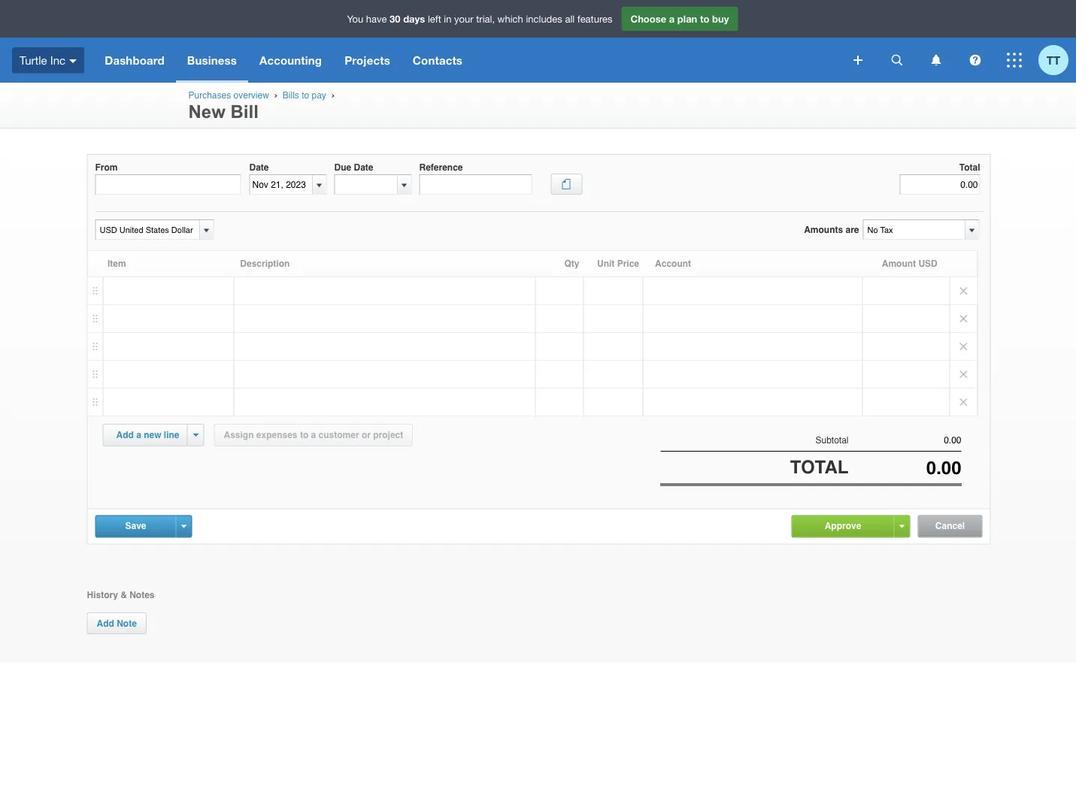 Task type: vqa. For each thing, say whether or not it's contained in the screenshot.
ACCOUNTING popup button
yes



Task type: describe. For each thing, give the bounding box(es) containing it.
Total text field
[[900, 175, 980, 195]]

amounts
[[804, 224, 843, 235]]

cancel
[[935, 521, 965, 532]]

add note link
[[87, 613, 147, 635]]

bills
[[283, 90, 299, 101]]

due date
[[334, 162, 373, 173]]

business button
[[176, 38, 248, 83]]

contacts
[[413, 53, 463, 67]]

dashboard
[[105, 53, 165, 67]]

tt button
[[1039, 38, 1076, 83]]

1 delete line item image from the top
[[950, 305, 977, 332]]

1 date from the left
[[249, 162, 269, 173]]

or
[[362, 430, 371, 440]]

usd
[[918, 259, 938, 269]]

amounts are
[[804, 224, 859, 235]]

more add line options... image
[[193, 434, 199, 437]]

2 delete line item image from the top
[[950, 333, 977, 360]]

overview
[[234, 90, 269, 101]]

you have 30 days left in your trial, which includes all features
[[347, 13, 612, 24]]

left
[[428, 13, 441, 24]]

turtle
[[20, 54, 47, 67]]

unit price
[[597, 259, 639, 269]]

assign expenses to a customer or project
[[224, 430, 403, 440]]

contacts button
[[401, 38, 474, 83]]

account
[[655, 259, 691, 269]]

project
[[373, 430, 403, 440]]

cancel button
[[919, 516, 982, 537]]

to inside banner
[[700, 13, 709, 24]]

2 vertical spatial to
[[300, 430, 308, 440]]

features
[[577, 13, 612, 24]]

amount usd
[[882, 259, 938, 269]]

save link
[[96, 516, 176, 537]]

you
[[347, 13, 363, 24]]

note
[[117, 618, 137, 629]]

1 horizontal spatial svg image
[[931, 55, 941, 66]]

notes
[[129, 590, 155, 601]]

a for line
[[136, 430, 141, 441]]

history
[[87, 590, 118, 601]]

history & notes
[[87, 590, 155, 601]]

Reference text field
[[419, 175, 532, 195]]

total
[[790, 457, 849, 478]]

1 › from the left
[[274, 90, 277, 100]]

qty
[[564, 259, 579, 269]]

expenses
[[256, 430, 297, 440]]

inc
[[50, 54, 66, 67]]

4 delete line item image from the top
[[950, 389, 977, 416]]

delete line item image
[[950, 277, 977, 305]]

&
[[120, 590, 127, 601]]

save
[[125, 521, 146, 532]]

1 horizontal spatial a
[[311, 430, 316, 440]]

to inside purchases overview › bills to pay › new bill
[[302, 90, 309, 101]]

2 date from the left
[[354, 162, 373, 173]]

Date text field
[[250, 175, 312, 194]]

customer
[[319, 430, 359, 440]]

accounting
[[259, 53, 322, 67]]

1 horizontal spatial svg image
[[891, 55, 903, 66]]

purchases overview link
[[188, 90, 269, 101]]

choose a plan to buy
[[631, 13, 729, 24]]

dashboard link
[[93, 38, 176, 83]]



Task type: locate. For each thing, give the bounding box(es) containing it.
0 horizontal spatial a
[[136, 430, 141, 441]]

a left new at the left
[[136, 430, 141, 441]]

buy
[[712, 13, 729, 24]]

your
[[454, 13, 473, 24]]

banner containing dashboard
[[0, 0, 1076, 83]]

add for add a new line
[[116, 430, 134, 441]]

add inside add note link
[[97, 618, 114, 629]]

to left the buy
[[700, 13, 709, 24]]

navigation containing dashboard
[[93, 38, 843, 83]]

turtle inc button
[[0, 38, 93, 83]]

more save options... image
[[181, 525, 186, 528]]

have
[[366, 13, 387, 24]]

plan
[[677, 13, 697, 24]]

0 vertical spatial to
[[700, 13, 709, 24]]

date up date text box
[[249, 162, 269, 173]]

navigation inside banner
[[93, 38, 843, 83]]

projects
[[345, 53, 390, 67]]

due
[[334, 162, 351, 173]]

new
[[144, 430, 161, 441]]

includes
[[526, 13, 562, 24]]

amount
[[882, 259, 916, 269]]

svg image inside turtle inc popup button
[[69, 59, 77, 63]]

None text field
[[864, 220, 964, 239]]

svg image
[[1007, 53, 1022, 68], [891, 55, 903, 66], [69, 59, 77, 63]]

› left bills
[[274, 90, 277, 100]]

a inside banner
[[669, 13, 675, 24]]

assign
[[224, 430, 254, 440]]

to left pay
[[302, 90, 309, 101]]

reference
[[419, 162, 463, 173]]

all
[[565, 13, 575, 24]]

purchases
[[188, 90, 231, 101]]

projects button
[[333, 38, 401, 83]]

add left new at the left
[[116, 430, 134, 441]]

banner
[[0, 0, 1076, 83]]

line
[[164, 430, 179, 441]]

a left customer at the bottom
[[311, 430, 316, 440]]

a left plan
[[669, 13, 675, 24]]

add a new line
[[116, 430, 179, 441]]

business
[[187, 53, 237, 67]]

bill
[[230, 102, 259, 122]]

0 horizontal spatial svg image
[[69, 59, 77, 63]]

unit
[[597, 259, 615, 269]]

pay
[[312, 90, 326, 101]]

approve
[[825, 521, 861, 532]]

2 horizontal spatial svg image
[[1007, 53, 1022, 68]]

choose
[[631, 13, 666, 24]]

description
[[240, 259, 290, 269]]

are
[[846, 224, 859, 235]]

which
[[498, 13, 523, 24]]

days
[[403, 13, 425, 24]]

a
[[669, 13, 675, 24], [311, 430, 316, 440], [136, 430, 141, 441]]

assign expenses to a customer or project link
[[214, 424, 413, 447]]

›
[[274, 90, 277, 100], [331, 90, 335, 100]]

0 vertical spatial add
[[116, 430, 134, 441]]

item
[[107, 259, 126, 269]]

turtle inc
[[20, 54, 66, 67]]

30
[[390, 13, 400, 24]]

2 horizontal spatial svg image
[[970, 55, 981, 66]]

date
[[249, 162, 269, 173], [354, 162, 373, 173]]

from
[[95, 162, 118, 173]]

add
[[116, 430, 134, 441], [97, 618, 114, 629]]

price
[[617, 259, 639, 269]]

2 › from the left
[[331, 90, 335, 100]]

approve link
[[792, 516, 894, 537]]

date up due date text field
[[354, 162, 373, 173]]

more approve options... image
[[899, 525, 905, 528]]

accounting button
[[248, 38, 333, 83]]

None text field
[[95, 175, 241, 195], [96, 220, 197, 239], [849, 435, 961, 446], [849, 458, 961, 479], [95, 175, 241, 195], [96, 220, 197, 239], [849, 435, 961, 446], [849, 458, 961, 479]]

navigation
[[93, 38, 843, 83]]

2 horizontal spatial a
[[669, 13, 675, 24]]

trial,
[[476, 13, 495, 24]]

add left note
[[97, 618, 114, 629]]

new
[[188, 102, 225, 122]]

› right pay
[[331, 90, 335, 100]]

to
[[700, 13, 709, 24], [302, 90, 309, 101], [300, 430, 308, 440]]

delete line item image
[[950, 305, 977, 332], [950, 333, 977, 360], [950, 361, 977, 388], [950, 389, 977, 416]]

add inside the add a new line link
[[116, 430, 134, 441]]

1 vertical spatial add
[[97, 618, 114, 629]]

1 horizontal spatial ›
[[331, 90, 335, 100]]

subtotal
[[816, 435, 849, 446]]

3 delete line item image from the top
[[950, 361, 977, 388]]

Due Date text field
[[335, 175, 397, 194]]

0 horizontal spatial ›
[[274, 90, 277, 100]]

0 horizontal spatial svg image
[[854, 56, 863, 65]]

1 vertical spatial to
[[302, 90, 309, 101]]

tt
[[1047, 53, 1060, 67]]

in
[[444, 13, 452, 24]]

0 horizontal spatial add
[[97, 618, 114, 629]]

total
[[959, 162, 980, 173]]

add for add note
[[97, 618, 114, 629]]

1 horizontal spatial add
[[116, 430, 134, 441]]

bills to pay link
[[283, 90, 326, 101]]

a for to
[[669, 13, 675, 24]]

add note
[[97, 618, 137, 629]]

purchases overview › bills to pay › new bill
[[188, 90, 337, 122]]

add a new line link
[[107, 425, 188, 446]]

svg image
[[931, 55, 941, 66], [970, 55, 981, 66], [854, 56, 863, 65]]

to right "expenses"
[[300, 430, 308, 440]]

0 horizontal spatial date
[[249, 162, 269, 173]]

1 horizontal spatial date
[[354, 162, 373, 173]]



